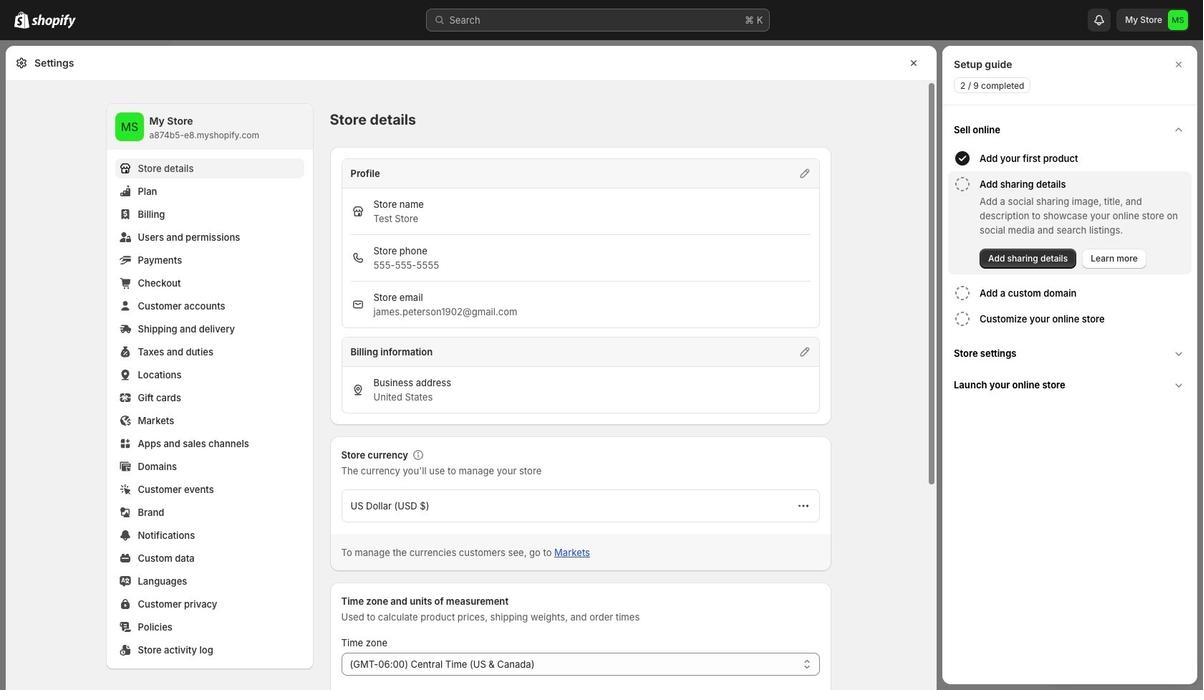 Task type: locate. For each thing, give the bounding box(es) containing it.
1 horizontal spatial shopify image
[[32, 14, 76, 29]]

1 vertical spatial my store image
[[115, 113, 144, 141]]

mark add sharing details as done image
[[954, 176, 972, 193]]

settings dialog
[[6, 46, 937, 690]]

my store image inside shop settings menu element
[[115, 113, 144, 141]]

dialog
[[943, 46, 1198, 684]]

1 horizontal spatial my store image
[[1169, 10, 1189, 30]]

shopify image
[[14, 11, 29, 29], [32, 14, 76, 29]]

0 horizontal spatial my store image
[[115, 113, 144, 141]]

my store image
[[1169, 10, 1189, 30], [115, 113, 144, 141]]



Task type: vqa. For each thing, say whether or not it's contained in the screenshot.
ENTER TIME text box
no



Task type: describe. For each thing, give the bounding box(es) containing it.
mark add a custom domain as done image
[[954, 284, 972, 302]]

mark customize your online store as done image
[[954, 310, 972, 327]]

0 horizontal spatial shopify image
[[14, 11, 29, 29]]

shop settings menu element
[[106, 104, 313, 669]]

0 vertical spatial my store image
[[1169, 10, 1189, 30]]



